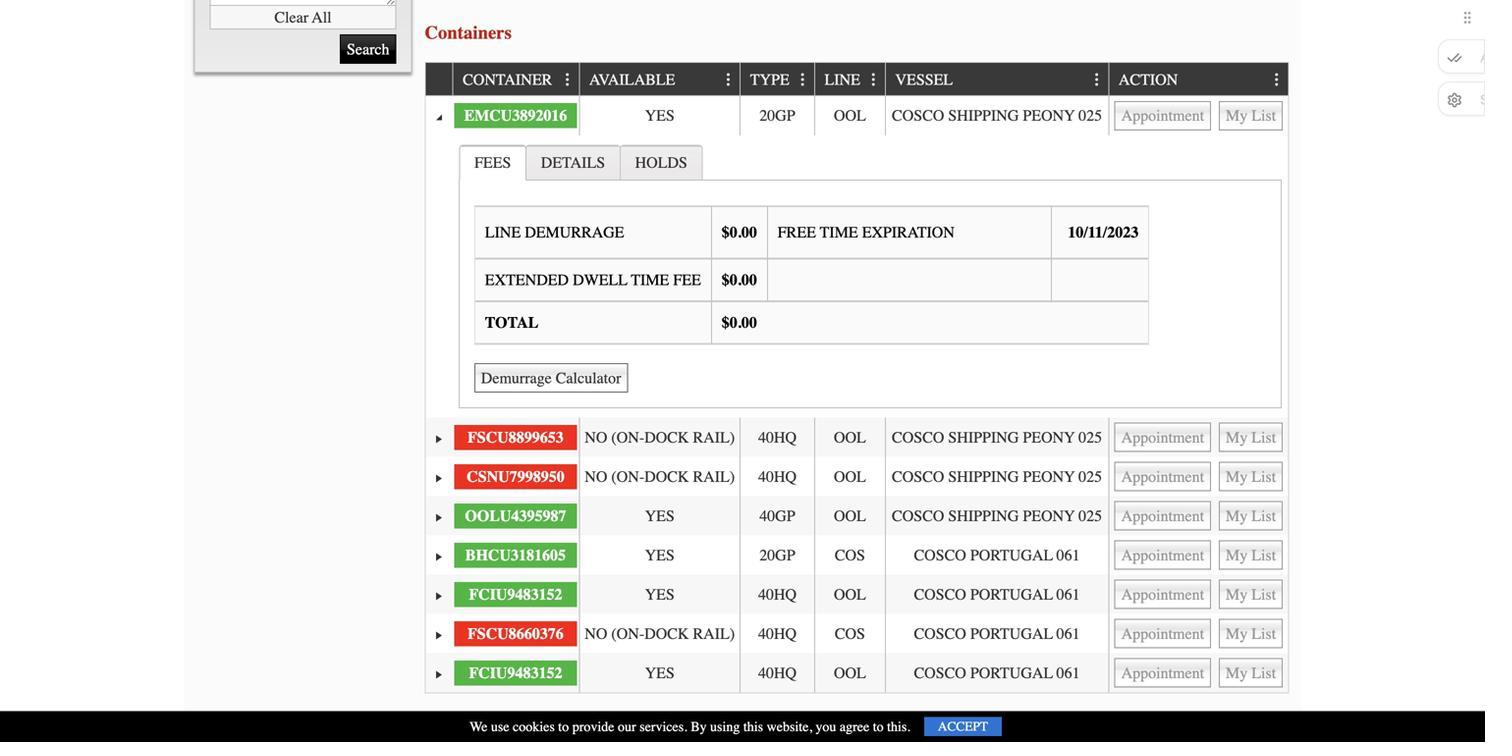 Task type: describe. For each thing, give the bounding box(es) containing it.
portugal for 6th cell
[[970, 586, 1053, 604]]

edit column settings image for action
[[1269, 72, 1285, 88]]

action
[[1119, 71, 1178, 89]]

portugal for cell for bhcu3181605 cell
[[970, 546, 1053, 565]]

edit column settings image for type
[[795, 72, 811, 88]]

extended
[[485, 271, 569, 289]]

csnu7998950
[[467, 468, 564, 486]]

edit column settings image for line
[[866, 72, 882, 88]]

cosco portugal 061 cell for first cell from the bottom of the page
[[885, 654, 1108, 693]]

9 row from the top
[[426, 654, 1288, 693]]

tab list containing fees
[[454, 140, 1286, 413]]

20gp cell for ool
[[740, 96, 814, 135]]

bhcu3181605
[[465, 546, 566, 565]]

vessel column header
[[885, 63, 1108, 96]]

all
[[312, 8, 332, 26]]

Enter container numbers and/ or booking numbers.  text field
[[210, 0, 396, 6]]

line link
[[825, 63, 870, 95]]

we
[[470, 719, 488, 735]]

bhcu3181605 cell
[[452, 536, 579, 575]]

container column header
[[452, 63, 579, 96]]

edit column settings image for container
[[560, 72, 576, 88]]

yes cell for bhcu3181605 cell
[[579, 536, 740, 575]]

cosco for ool 'cell' associated with cosco shipping peony 025 cell associated with fscu8899653
[[892, 429, 944, 447]]

dwell
[[573, 271, 627, 289]]

available link
[[589, 63, 685, 95]]

free
[[778, 223, 816, 241]]

40gp cell
[[740, 497, 814, 536]]

no (on-dock rail) for fscu8899653
[[585, 429, 735, 447]]

clear all button
[[210, 6, 396, 29]]

emcu3892016 cell
[[452, 96, 579, 135]]

ool for ool 'cell' related to cosco shipping peony 025 cell corresponding to oolu4395987
[[834, 507, 866, 525]]

cos for 20gp
[[835, 546, 865, 565]]

fciu9483152 for 9th row from the top's fciu9483152 cell
[[469, 664, 562, 683]]

by
[[691, 719, 707, 735]]

line for line
[[825, 71, 860, 89]]

ool cell for cosco shipping peony 025 cell associated with fscu8899653
[[814, 418, 885, 457]]

2 to from the left
[[873, 719, 884, 735]]

cos for 40hq
[[835, 625, 865, 643]]

peony for emcu3892016
[[1023, 107, 1075, 125]]

edit column settings image for available
[[721, 72, 737, 88]]

yes cell for 9th row from the top's fciu9483152 cell
[[579, 654, 740, 693]]

(on- for fscu8660376
[[611, 625, 645, 643]]

details tab
[[526, 145, 621, 180]]

fscu8660376 cell
[[452, 615, 579, 654]]

061 for 'cosco portugal 061' cell for 6th cell
[[1057, 586, 1080, 604]]

action link
[[1119, 63, 1187, 95]]

no for csnu7998950
[[585, 468, 607, 486]]

$0.00 for demurrage
[[722, 223, 757, 241]]

cosco shipping peony 025 for fscu8899653
[[892, 429, 1102, 447]]

025 for emcu3892016
[[1079, 107, 1102, 125]]

this
[[743, 719, 763, 735]]

fciu9483152 for 7th row from the top of the page fciu9483152 cell
[[469, 586, 562, 604]]

cos cell for 20gp
[[814, 536, 885, 575]]

you
[[816, 719, 836, 735]]

cosco shipping peony 025 cell for csnu7998950
[[885, 457, 1108, 497]]

20gp cell for cos
[[740, 536, 814, 575]]

available
[[589, 71, 675, 89]]

extended dwell time fee
[[485, 271, 701, 289]]

free time expiration
[[778, 223, 955, 241]]

cosco for ool 'cell' associated with emcu3892016's cosco shipping peony 025 cell
[[892, 107, 944, 125]]

5 yes from the top
[[645, 664, 675, 683]]

(on- for csnu7998950
[[611, 468, 645, 486]]

our
[[618, 719, 636, 735]]

cosco shipping peony 025 cell for fscu8899653
[[885, 418, 1108, 457]]

cell for the oolu4395987 cell on the left of page
[[1108, 497, 1288, 536]]

10/11/2023
[[1068, 223, 1139, 241]]

rail) for fscu8660376
[[693, 625, 735, 643]]

cosco shipping peony 025 cell for emcu3892016
[[885, 96, 1108, 135]]

fscu8899653 cell
[[452, 418, 579, 457]]

ool cell for cosco shipping peony 025 cell for csnu7998950
[[814, 457, 885, 497]]

3 $0.00 from the top
[[722, 314, 757, 332]]

expiration
[[862, 223, 955, 241]]

yes cell for the oolu4395987 cell on the left of page
[[579, 497, 740, 536]]

portugal for cell corresponding to fscu8660376 cell
[[970, 625, 1053, 643]]

cosco portugal 061 cell for cell for bhcu3181605 cell
[[885, 536, 1108, 575]]

40hq for ool 'cell' associated with cosco shipping peony 025 cell associated with fscu8899653
[[758, 429, 797, 447]]

peony for csnu7998950
[[1023, 468, 1075, 486]]

cosco portugal 061 for cell corresponding to fscu8660376 cell
[[914, 625, 1080, 643]]

website,
[[767, 719, 812, 735]]

5 ool cell from the top
[[814, 575, 885, 615]]

fee
[[673, 271, 701, 289]]

4 40hq cell from the top
[[740, 615, 814, 654]]

services.
[[640, 719, 687, 735]]

container link
[[463, 63, 562, 95]]

40hq cell for ool 'cell' for cosco shipping peony 025 cell for csnu7998950
[[740, 457, 814, 497]]

rail) for csnu7998950
[[693, 468, 735, 486]]

fscu8660376
[[468, 625, 564, 643]]

agree
[[840, 719, 869, 735]]

no (on-dock rail) cell for fscu8899653
[[579, 418, 740, 457]]

using
[[710, 719, 740, 735]]

line demurrage
[[485, 223, 624, 241]]

40hq for 6th ool 'cell'
[[758, 664, 797, 683]]

fciu9483152 cell for 7th row from the top of the page
[[452, 575, 579, 615]]

yes cell for 7th row from the top of the page fciu9483152 cell
[[579, 575, 740, 615]]

6 cell from the top
[[1108, 575, 1288, 615]]

this.
[[887, 719, 910, 735]]

cosco portugal 061 for 6th cell
[[914, 586, 1080, 604]]

container
[[463, 71, 552, 89]]

(on- for fscu8899653
[[611, 429, 645, 447]]

no (on-dock rail) for fscu8660376
[[585, 625, 735, 643]]

emcu3892016
[[464, 107, 567, 125]]

cosco portugal 061 for first cell from the bottom of the page
[[914, 664, 1080, 683]]

cosco shipping peony 025 for csnu7998950
[[892, 468, 1102, 486]]

cosco for 5th ool 'cell'
[[914, 586, 966, 604]]

cosco portugal 061 cell for cell corresponding to fscu8660376 cell
[[885, 615, 1108, 654]]

40hq cell for ool 'cell' associated with cosco shipping peony 025 cell associated with fscu8899653
[[740, 418, 814, 457]]

yes for emcu3892016 cell
[[645, 107, 675, 125]]

6 ool cell from the top
[[814, 654, 885, 693]]

type
[[750, 71, 789, 89]]



Task type: locate. For each thing, give the bounding box(es) containing it.
containers
[[425, 22, 512, 43]]

holds
[[635, 154, 688, 172]]

ool cell for emcu3892016's cosco shipping peony 025 cell
[[814, 96, 885, 135]]

4 cell from the top
[[1108, 497, 1288, 536]]

rail) for fscu8899653
[[693, 429, 735, 447]]

3 dock from the top
[[645, 625, 689, 643]]

1 vertical spatial dock
[[645, 468, 689, 486]]

0 vertical spatial cos cell
[[814, 536, 885, 575]]

row containing bhcu3181605
[[426, 536, 1288, 575]]

use
[[491, 719, 509, 735]]

1 no (on-dock rail) cell from the top
[[579, 418, 740, 457]]

clear
[[274, 8, 308, 26]]

3 portugal from the top
[[970, 625, 1053, 643]]

2 (on- from the top
[[611, 468, 645, 486]]

edit column settings image
[[560, 72, 576, 88], [721, 72, 737, 88], [1269, 72, 1285, 88]]

cosco
[[892, 107, 944, 125], [892, 429, 944, 447], [892, 468, 944, 486], [892, 507, 944, 525], [914, 546, 966, 565], [914, 586, 966, 604], [914, 625, 966, 643], [914, 664, 966, 683]]

1 dock from the top
[[645, 429, 689, 447]]

2 fciu9483152 cell from the top
[[452, 654, 579, 693]]

edit column settings image right type
[[795, 72, 811, 88]]

ool cell for cosco shipping peony 025 cell corresponding to oolu4395987
[[814, 497, 885, 536]]

cos
[[835, 546, 865, 565], [835, 625, 865, 643]]

2 peony from the top
[[1023, 429, 1075, 447]]

holds tab
[[620, 145, 703, 180]]

peony for fscu8899653
[[1023, 429, 1075, 447]]

0 horizontal spatial to
[[558, 719, 569, 735]]

yes cell for emcu3892016 cell
[[579, 96, 740, 135]]

(on-
[[611, 429, 645, 447], [611, 468, 645, 486], [611, 625, 645, 643]]

1 40hq cell from the top
[[740, 418, 814, 457]]

2 cos cell from the top
[[814, 615, 885, 654]]

0 vertical spatial line
[[825, 71, 860, 89]]

1 to from the left
[[558, 719, 569, 735]]

provide
[[572, 719, 614, 735]]

fees tab
[[459, 145, 527, 181]]

edit column settings image
[[795, 72, 811, 88], [866, 72, 882, 88], [1089, 72, 1105, 88]]

fciu9483152 cell for 9th row from the top
[[452, 654, 579, 693]]

4 cosco shipping peony 025 from the top
[[892, 507, 1102, 525]]

ool
[[834, 107, 866, 125], [834, 429, 866, 447], [834, 468, 866, 486], [834, 507, 866, 525], [834, 586, 866, 604], [834, 664, 866, 683]]

2 vertical spatial no
[[585, 625, 607, 643]]

7 row from the top
[[426, 575, 1288, 615]]

20gp
[[760, 107, 795, 125], [760, 546, 795, 565]]

to left provide
[[558, 719, 569, 735]]

fscu8899653
[[468, 429, 564, 447]]

cell for csnu7998950 cell
[[1108, 457, 1288, 497]]

061
[[1057, 546, 1080, 565], [1057, 586, 1080, 604], [1057, 625, 1080, 643], [1057, 664, 1080, 683]]

0 horizontal spatial edit column settings image
[[795, 72, 811, 88]]

no (on-dock rail) cell for fscu8660376
[[579, 615, 740, 654]]

cosco portugal 061 for cell for bhcu3181605 cell
[[914, 546, 1080, 565]]

4 cosco shipping peony 025 cell from the top
[[885, 497, 1108, 536]]

061 for first cell from the bottom of the page 'cosco portugal 061' cell
[[1057, 664, 1080, 683]]

2 $0.00 from the top
[[722, 271, 757, 289]]

2 cosco portugal 061 from the top
[[914, 586, 1080, 604]]

0 horizontal spatial line
[[485, 223, 521, 241]]

no (on-dock rail) cell for csnu7998950
[[579, 457, 740, 497]]

2 horizontal spatial edit column settings image
[[1269, 72, 1285, 88]]

4 yes from the top
[[645, 586, 675, 604]]

1 horizontal spatial edit column settings image
[[866, 72, 882, 88]]

2 40hq cell from the top
[[740, 457, 814, 497]]

cosco portugal 061 cell
[[885, 536, 1108, 575], [885, 575, 1108, 615], [885, 615, 1108, 654], [885, 654, 1108, 693]]

1 vertical spatial $0.00
[[722, 271, 757, 289]]

cos cell for 40hq
[[814, 615, 885, 654]]

3 yes from the top
[[645, 546, 675, 565]]

025 for fscu8899653
[[1079, 429, 1102, 447]]

1 horizontal spatial time
[[820, 223, 858, 241]]

yes cell
[[579, 96, 740, 135], [579, 497, 740, 536], [579, 536, 740, 575], [579, 575, 740, 615], [579, 654, 740, 693]]

1 edit column settings image from the left
[[560, 72, 576, 88]]

cosco portugal 061
[[914, 546, 1080, 565], [914, 586, 1080, 604], [914, 625, 1080, 643], [914, 664, 1080, 683]]

3 (on- from the top
[[611, 625, 645, 643]]

no (on-dock rail) cell
[[579, 418, 740, 457], [579, 457, 740, 497], [579, 615, 740, 654]]

1 cell from the top
[[1108, 96, 1288, 135]]

1 no from the top
[[585, 429, 607, 447]]

edit column settings image left vessel
[[866, 72, 882, 88]]

cosco shipping peony 025 for oolu4395987
[[892, 507, 1102, 525]]

ool for ool 'cell' for cosco shipping peony 025 cell for csnu7998950
[[834, 468, 866, 486]]

$0.00
[[722, 223, 757, 241], [722, 271, 757, 289], [722, 314, 757, 332]]

to left this.
[[873, 719, 884, 735]]

5 yes cell from the top
[[579, 654, 740, 693]]

6 row from the top
[[426, 536, 1288, 575]]

no
[[585, 429, 607, 447], [585, 468, 607, 486], [585, 625, 607, 643]]

no (on-dock rail)
[[585, 429, 735, 447], [585, 468, 735, 486], [585, 625, 735, 643]]

1 vertical spatial fciu9483152
[[469, 664, 562, 683]]

5 ool from the top
[[834, 586, 866, 604]]

cosco for ool 'cell' related to cosco shipping peony 025 cell corresponding to oolu4395987
[[892, 507, 944, 525]]

cosco shipping peony 025 for emcu3892016
[[892, 107, 1102, 125]]

0 vertical spatial (on-
[[611, 429, 645, 447]]

2 cell from the top
[[1108, 418, 1288, 457]]

rail)
[[693, 429, 735, 447], [693, 468, 735, 486], [693, 625, 735, 643]]

fciu9483152 down bhcu3181605 cell
[[469, 586, 562, 604]]

to
[[558, 719, 569, 735], [873, 719, 884, 735]]

1 vertical spatial line
[[485, 223, 521, 241]]

row containing container
[[426, 63, 1288, 96]]

row containing fscu8899653
[[426, 418, 1288, 457]]

edit column settings image inside action column header
[[1269, 72, 1285, 88]]

no (on-dock rail) for csnu7998950
[[585, 468, 735, 486]]

1 cosco portugal 061 from the top
[[914, 546, 1080, 565]]

accept
[[938, 719, 988, 735]]

2 horizontal spatial edit column settings image
[[1089, 72, 1105, 88]]

no right fscu8660376
[[585, 625, 607, 643]]

line column header
[[814, 63, 885, 96]]

shipping
[[948, 107, 1019, 125], [948, 429, 1019, 447], [948, 468, 1019, 486], [948, 507, 1019, 525]]

2 row from the top
[[426, 96, 1288, 135]]

no for fscu8660376
[[585, 625, 607, 643]]

cell
[[1108, 96, 1288, 135], [1108, 418, 1288, 457], [1108, 457, 1288, 497], [1108, 497, 1288, 536], [1108, 536, 1288, 575], [1108, 575, 1288, 615], [1108, 615, 1288, 654], [1108, 654, 1288, 693]]

0 vertical spatial no (on-dock rail)
[[585, 429, 735, 447]]

yes for bhcu3181605 cell
[[645, 546, 675, 565]]

2 vertical spatial rail)
[[693, 625, 735, 643]]

2 vertical spatial (on-
[[611, 625, 645, 643]]

edit column settings image inside container column header
[[560, 72, 576, 88]]

1 vertical spatial no (on-dock rail)
[[585, 468, 735, 486]]

type link
[[750, 63, 799, 95]]

40hq
[[758, 429, 797, 447], [758, 468, 797, 486], [758, 586, 797, 604], [758, 625, 797, 643], [758, 664, 797, 683]]

0 horizontal spatial edit column settings image
[[560, 72, 576, 88]]

8 cell from the top
[[1108, 654, 1288, 693]]

1 shipping from the top
[[948, 107, 1019, 125]]

0 vertical spatial fciu9483152 cell
[[452, 575, 579, 615]]

line up the extended
[[485, 223, 521, 241]]

025
[[1079, 107, 1102, 125], [1079, 429, 1102, 447], [1079, 468, 1102, 486], [1079, 507, 1102, 525]]

1 cosco shipping peony 025 cell from the top
[[885, 96, 1108, 135]]

0 vertical spatial no
[[585, 429, 607, 447]]

3 cosco portugal 061 cell from the top
[[885, 615, 1108, 654]]

demurrage
[[525, 223, 624, 241]]

no right csnu7998950
[[585, 468, 607, 486]]

no right fscu8899653
[[585, 429, 607, 447]]

vessel
[[895, 71, 953, 89]]

2 vertical spatial $0.00
[[722, 314, 757, 332]]

20gp cell down type
[[740, 96, 814, 135]]

vessel link
[[895, 63, 962, 95]]

row containing fscu8660376
[[426, 615, 1288, 654]]

1 yes cell from the top
[[579, 96, 740, 135]]

tab list
[[454, 140, 1286, 413]]

0 horizontal spatial time
[[631, 271, 669, 289]]

dock for fscu8899653
[[645, 429, 689, 447]]

0 vertical spatial time
[[820, 223, 858, 241]]

no for fscu8899653
[[585, 429, 607, 447]]

portugal for first cell from the bottom of the page
[[970, 664, 1053, 683]]

2 40hq from the top
[[758, 468, 797, 486]]

1 horizontal spatial to
[[873, 719, 884, 735]]

1 vertical spatial 20gp cell
[[740, 536, 814, 575]]

3 yes cell from the top
[[579, 536, 740, 575]]

4 portugal from the top
[[970, 664, 1053, 683]]

2 vertical spatial dock
[[645, 625, 689, 643]]

1 row from the top
[[426, 63, 1288, 96]]

3 061 from the top
[[1057, 625, 1080, 643]]

3 ool from the top
[[834, 468, 866, 486]]

edit column settings image left action
[[1089, 72, 1105, 88]]

6 ool from the top
[[834, 664, 866, 683]]

4 yes cell from the top
[[579, 575, 740, 615]]

2 061 from the top
[[1057, 586, 1080, 604]]

1 061 from the top
[[1057, 546, 1080, 565]]

fciu9483152 cell down fscu8660376
[[452, 654, 579, 693]]

1 portugal from the top
[[970, 546, 1053, 565]]

061 for cell corresponding to fscu8660376 cell 'cosco portugal 061' cell
[[1057, 625, 1080, 643]]

edit column settings image inside the type column header
[[795, 72, 811, 88]]

2 20gp cell from the top
[[740, 536, 814, 575]]

yes for the oolu4395987 cell on the left of page
[[645, 507, 675, 525]]

025 for csnu7998950
[[1079, 468, 1102, 486]]

dock
[[645, 429, 689, 447], [645, 468, 689, 486], [645, 625, 689, 643]]

line inside column header
[[825, 71, 860, 89]]

4 061 from the top
[[1057, 664, 1080, 683]]

2 yes cell from the top
[[579, 497, 740, 536]]

cell for bhcu3181605 cell
[[1108, 536, 1288, 575]]

20gp for cos
[[760, 546, 795, 565]]

edit column settings image inside line column header
[[866, 72, 882, 88]]

4 025 from the top
[[1079, 507, 1102, 525]]

dock for csnu7998950
[[645, 468, 689, 486]]

20gp for ool
[[760, 107, 795, 125]]

row containing csnu7998950
[[426, 457, 1288, 497]]

2 portugal from the top
[[970, 586, 1053, 604]]

3 no from the top
[[585, 625, 607, 643]]

3 40hq cell from the top
[[740, 575, 814, 615]]

ool for 6th ool 'cell'
[[834, 664, 866, 683]]

row group
[[426, 96, 1288, 693]]

0 vertical spatial fciu9483152
[[469, 586, 562, 604]]

1 vertical spatial cos cell
[[814, 615, 885, 654]]

1 horizontal spatial line
[[825, 71, 860, 89]]

1 vertical spatial 20gp
[[760, 546, 795, 565]]

fciu9483152 down fscu8660376 cell
[[469, 664, 562, 683]]

1 edit column settings image from the left
[[795, 72, 811, 88]]

2 ool from the top
[[834, 429, 866, 447]]

cosco shipping peony 025 cell for oolu4395987
[[885, 497, 1108, 536]]

1 no (on-dock rail) from the top
[[585, 429, 735, 447]]

1 ool cell from the top
[[814, 96, 885, 135]]

1 vertical spatial cos
[[835, 625, 865, 643]]

20gp down 40gp 'cell'
[[760, 546, 795, 565]]

40hq for ool 'cell' for cosco shipping peony 025 cell for csnu7998950
[[758, 468, 797, 486]]

line right the type column header
[[825, 71, 860, 89]]

peony for oolu4395987
[[1023, 507, 1075, 525]]

025 for oolu4395987
[[1079, 507, 1102, 525]]

1 horizontal spatial edit column settings image
[[721, 72, 737, 88]]

7 cell from the top
[[1108, 615, 1288, 654]]

2 dock from the top
[[645, 468, 689, 486]]

action column header
[[1108, 63, 1288, 96]]

cosco shipping peony 025 cell
[[885, 96, 1108, 135], [885, 418, 1108, 457], [885, 457, 1108, 497], [885, 497, 1108, 536]]

40hq cell for 5th ool 'cell'
[[740, 575, 814, 615]]

we use cookies to provide our services. by using this website, you agree to this.
[[470, 719, 910, 735]]

ool for ool 'cell' associated with cosco shipping peony 025 cell associated with fscu8899653
[[834, 429, 866, 447]]

accept button
[[924, 718, 1002, 737]]

4 cosco portugal 061 from the top
[[914, 664, 1080, 683]]

cell for emcu3892016 cell
[[1108, 96, 1288, 135]]

3 cosco shipping peony 025 from the top
[[892, 468, 1102, 486]]

row containing oolu4395987
[[426, 497, 1288, 536]]

total
[[485, 314, 539, 332]]

shipping for fscu8899653
[[948, 429, 1019, 447]]

1 rail) from the top
[[693, 429, 735, 447]]

shipping for csnu7998950
[[948, 468, 1019, 486]]

2 cosco portugal 061 cell from the top
[[885, 575, 1108, 615]]

tree grid
[[426, 63, 1288, 693]]

4 ool cell from the top
[[814, 497, 885, 536]]

fciu9483152 cell up fscu8660376
[[452, 575, 579, 615]]

3 edit column settings image from the left
[[1269, 72, 1285, 88]]

2 cos from the top
[[835, 625, 865, 643]]

3 no (on-dock rail) from the top
[[585, 625, 735, 643]]

40hq cell for 6th ool 'cell'
[[740, 654, 814, 693]]

3 025 from the top
[[1079, 468, 1102, 486]]

cosco shipping peony 025
[[892, 107, 1102, 125], [892, 429, 1102, 447], [892, 468, 1102, 486], [892, 507, 1102, 525]]

yes
[[645, 107, 675, 125], [645, 507, 675, 525], [645, 546, 675, 565], [645, 586, 675, 604], [645, 664, 675, 683]]

40hq cell
[[740, 418, 814, 457], [740, 457, 814, 497], [740, 575, 814, 615], [740, 615, 814, 654], [740, 654, 814, 693]]

cosco for ool 'cell' for cosco shipping peony 025 cell for csnu7998950
[[892, 468, 944, 486]]

3 cell from the top
[[1108, 457, 1288, 497]]

time right the free
[[820, 223, 858, 241]]

40gp
[[760, 507, 795, 525]]

cell for fscu8899653 cell
[[1108, 418, 1288, 457]]

1 40hq from the top
[[758, 429, 797, 447]]

peony
[[1023, 107, 1075, 125], [1023, 429, 1075, 447], [1023, 468, 1075, 486], [1023, 507, 1075, 525]]

0 vertical spatial $0.00
[[722, 223, 757, 241]]

edit column settings image inside the "vessel" column header
[[1089, 72, 1105, 88]]

40hq for 5th ool 'cell'
[[758, 586, 797, 604]]

1 vertical spatial rail)
[[693, 468, 735, 486]]

fees
[[474, 154, 511, 172]]

2 edit column settings image from the left
[[721, 72, 737, 88]]

4 40hq from the top
[[758, 625, 797, 643]]

portugal
[[970, 546, 1053, 565], [970, 586, 1053, 604], [970, 625, 1053, 643], [970, 664, 1053, 683]]

0 vertical spatial cos
[[835, 546, 865, 565]]

ool for ool 'cell' associated with emcu3892016's cosco shipping peony 025 cell
[[834, 107, 866, 125]]

5 cell from the top
[[1108, 536, 1288, 575]]

ool for 5th ool 'cell'
[[834, 586, 866, 604]]

row containing emcu3892016
[[426, 96, 1288, 135]]

0 vertical spatial 20gp cell
[[740, 96, 814, 135]]

ool cell
[[814, 96, 885, 135], [814, 418, 885, 457], [814, 457, 885, 497], [814, 497, 885, 536], [814, 575, 885, 615], [814, 654, 885, 693]]

time
[[820, 223, 858, 241], [631, 271, 669, 289]]

$0.00 for dwell
[[722, 271, 757, 289]]

20gp cell
[[740, 96, 814, 135], [740, 536, 814, 575]]

2 no (on-dock rail) from the top
[[585, 468, 735, 486]]

0 vertical spatial dock
[[645, 429, 689, 447]]

cookies
[[513, 719, 555, 735]]

row
[[426, 63, 1288, 96], [426, 96, 1288, 135], [426, 418, 1288, 457], [426, 457, 1288, 497], [426, 497, 1288, 536], [426, 536, 1288, 575], [426, 575, 1288, 615], [426, 615, 1288, 654], [426, 654, 1288, 693]]

1 025 from the top
[[1079, 107, 1102, 125]]

2 cosco shipping peony 025 from the top
[[892, 429, 1102, 447]]

5 40hq cell from the top
[[740, 654, 814, 693]]

20gp cell down 40gp
[[740, 536, 814, 575]]

dock for fscu8660376
[[645, 625, 689, 643]]

0 vertical spatial 20gp
[[760, 107, 795, 125]]

row group containing emcu3892016
[[426, 96, 1288, 693]]

1 20gp from the top
[[760, 107, 795, 125]]

3 peony from the top
[[1023, 468, 1075, 486]]

2 fciu9483152 from the top
[[469, 664, 562, 683]]

shipping for oolu4395987
[[948, 507, 1019, 525]]

shipping for emcu3892016
[[948, 107, 1019, 125]]

oolu4395987
[[465, 507, 566, 525]]

cosco for 6th ool 'cell'
[[914, 664, 966, 683]]

3 40hq from the top
[[758, 586, 797, 604]]

20gp down the type column header
[[760, 107, 795, 125]]

1 cosco portugal 061 cell from the top
[[885, 536, 1108, 575]]

time left fee
[[631, 271, 669, 289]]

2 vertical spatial no (on-dock rail)
[[585, 625, 735, 643]]

edit column settings image for vessel
[[1089, 72, 1105, 88]]

061 for cell for bhcu3181605 cell 'cosco portugal 061' cell
[[1057, 546, 1080, 565]]

1 yes from the top
[[645, 107, 675, 125]]

None button
[[1114, 101, 1211, 130], [1219, 101, 1283, 130], [474, 364, 628, 393], [1114, 423, 1211, 452], [1219, 423, 1283, 452], [1114, 462, 1211, 492], [1219, 462, 1283, 492], [1114, 502, 1211, 531], [1219, 502, 1283, 531], [1114, 541, 1211, 570], [1219, 541, 1283, 570], [1114, 580, 1211, 610], [1219, 580, 1283, 610], [1114, 619, 1211, 649], [1219, 619, 1283, 649], [1114, 659, 1211, 688], [1219, 659, 1283, 688], [1114, 101, 1211, 130], [1219, 101, 1283, 130], [474, 364, 628, 393], [1114, 423, 1211, 452], [1219, 423, 1283, 452], [1114, 462, 1211, 492], [1219, 462, 1283, 492], [1114, 502, 1211, 531], [1219, 502, 1283, 531], [1114, 541, 1211, 570], [1219, 541, 1283, 570], [1114, 580, 1211, 610], [1219, 580, 1283, 610], [1114, 619, 1211, 649], [1219, 619, 1283, 649], [1114, 659, 1211, 688], [1219, 659, 1283, 688]]

4 peony from the top
[[1023, 507, 1075, 525]]

2 rail) from the top
[[693, 468, 735, 486]]

details
[[541, 154, 605, 172]]

None submit
[[340, 34, 396, 64]]

line for line demurrage
[[485, 223, 521, 241]]

edit column settings image inside available column header
[[721, 72, 737, 88]]

clear all
[[274, 8, 332, 26]]

3 shipping from the top
[[948, 468, 1019, 486]]

1 cos cell from the top
[[814, 536, 885, 575]]

tree grid containing container
[[426, 63, 1288, 693]]

oolu4395987 cell
[[452, 497, 579, 536]]

1 cos from the top
[[835, 546, 865, 565]]

fciu9483152 cell
[[452, 575, 579, 615], [452, 654, 579, 693]]

2 yes from the top
[[645, 507, 675, 525]]

3 rail) from the top
[[693, 625, 735, 643]]

0 vertical spatial rail)
[[693, 429, 735, 447]]

2 025 from the top
[[1079, 429, 1102, 447]]

available column header
[[579, 63, 740, 96]]

line
[[825, 71, 860, 89], [485, 223, 521, 241]]

cos cell
[[814, 536, 885, 575], [814, 615, 885, 654]]

csnu7998950 cell
[[452, 457, 579, 497]]

cell for fscu8660376 cell
[[1108, 615, 1288, 654]]

fciu9483152
[[469, 586, 562, 604], [469, 664, 562, 683]]

4 ool from the top
[[834, 507, 866, 525]]

5 40hq from the top
[[758, 664, 797, 683]]

1 vertical spatial (on-
[[611, 468, 645, 486]]

1 vertical spatial time
[[631, 271, 669, 289]]

1 vertical spatial no
[[585, 468, 607, 486]]

1 vertical spatial fciu9483152 cell
[[452, 654, 579, 693]]

type column header
[[740, 63, 814, 96]]

4 shipping from the top
[[948, 507, 1019, 525]]



Task type: vqa. For each thing, say whether or not it's contained in the screenshot.
the topmost facility
no



